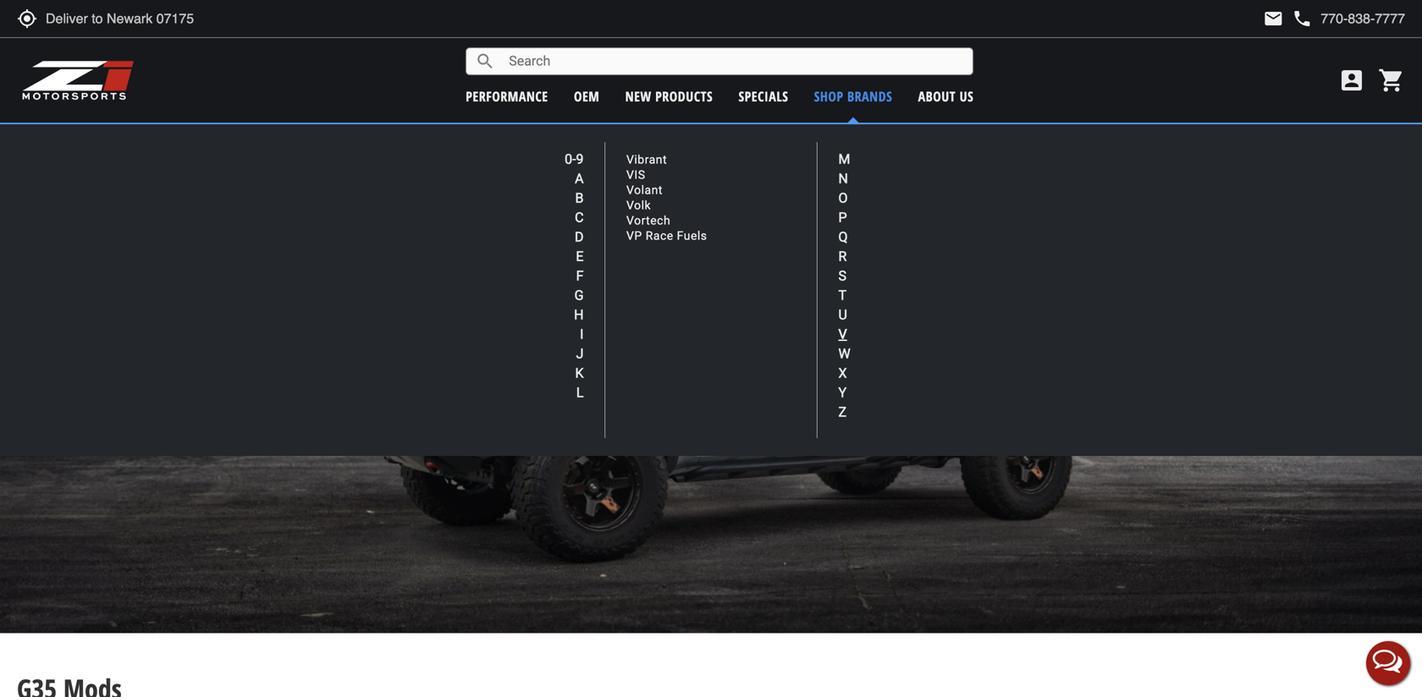 Task type: locate. For each thing, give the bounding box(es) containing it.
o
[[839, 190, 848, 206]]

j
[[576, 346, 584, 362]]

z1 motorsports logo image
[[21, 59, 135, 102]]

brands
[[848, 87, 893, 105]]

shop brands link
[[814, 87, 893, 105]]

k
[[575, 365, 584, 381]]

specials link
[[739, 87, 789, 105]]

performance
[[466, 87, 548, 105]]

shopping_cart link
[[1374, 67, 1406, 94]]

phone
[[1292, 8, 1313, 29]]

volk
[[627, 198, 651, 212]]

vortech link
[[627, 214, 671, 228]]

win this truck shop now to get automatically entered image
[[0, 145, 1422, 634]]

vibrant link
[[627, 153, 667, 167]]

account_box
[[1339, 67, 1366, 94]]

d
[[575, 229, 584, 245]]

9
[[576, 151, 584, 167]]

model)
[[824, 132, 858, 148]]

volk link
[[627, 198, 651, 212]]

t
[[839, 287, 847, 304]]

about us
[[918, 87, 974, 105]]

about us link
[[918, 87, 974, 105]]

performance link
[[466, 87, 548, 105]]

l
[[577, 385, 584, 401]]

products
[[655, 87, 713, 105]]

vp race fuels link
[[627, 229, 707, 243]]

0-
[[565, 151, 576, 167]]

us
[[960, 87, 974, 105]]

shop
[[814, 87, 844, 105]]

mail link
[[1264, 8, 1284, 29]]

w
[[839, 346, 851, 362]]

x
[[839, 365, 847, 381]]

0-9 a b c d e f g h i j k l
[[565, 151, 584, 401]]

f
[[576, 268, 584, 284]]

new products
[[625, 87, 713, 105]]

Search search field
[[496, 48, 973, 74]]

vortech
[[627, 214, 671, 228]]

about
[[918, 87, 956, 105]]

b
[[575, 190, 584, 206]]

vp
[[627, 229, 642, 243]]

vibrant vis volant volk vortech vp race fuels
[[627, 153, 707, 243]]

e
[[576, 249, 584, 265]]

new products link
[[625, 87, 713, 105]]



Task type: vqa. For each thing, say whether or not it's contained in the screenshot.
Currently shopping: 350Z (Change model)
no



Task type: describe. For each thing, give the bounding box(es) containing it.
account_box link
[[1334, 67, 1370, 94]]

(change
[[782, 132, 821, 148]]

u
[[839, 307, 847, 323]]

g
[[575, 287, 584, 304]]

c
[[575, 210, 584, 226]]

m
[[839, 151, 850, 167]]

race
[[646, 229, 674, 243]]

volant
[[627, 183, 663, 197]]

new
[[625, 87, 652, 105]]

specials
[[739, 87, 789, 105]]

my_location
[[17, 8, 37, 29]]

r
[[839, 249, 847, 265]]

oem link
[[574, 87, 600, 105]]

y
[[839, 385, 847, 401]]

mail phone
[[1264, 8, 1313, 29]]

v
[[839, 326, 847, 342]]

(change model) link
[[782, 132, 858, 148]]

q
[[839, 229, 848, 245]]

shopping_cart
[[1378, 67, 1406, 94]]

shop brands
[[814, 87, 893, 105]]

vibrant
[[627, 153, 667, 167]]

phone link
[[1292, 8, 1406, 29]]

search
[[475, 51, 496, 72]]

p
[[839, 210, 847, 226]]

h
[[574, 307, 584, 323]]

'tis the season spread some cheer with our massive selection of z1 products image
[[0, 0, 1422, 118]]

n
[[839, 171, 848, 187]]

m n o p q r s t u v w x y z
[[839, 151, 851, 420]]

oem
[[574, 87, 600, 105]]

i
[[580, 326, 584, 342]]

mail
[[1264, 8, 1284, 29]]

s
[[839, 268, 847, 284]]

z
[[839, 404, 847, 420]]

vis link
[[627, 168, 646, 182]]

fuels
[[677, 229, 707, 243]]

a
[[575, 171, 584, 187]]

vis
[[627, 168, 646, 182]]

volant link
[[627, 183, 663, 197]]

(change model)
[[782, 132, 858, 148]]



